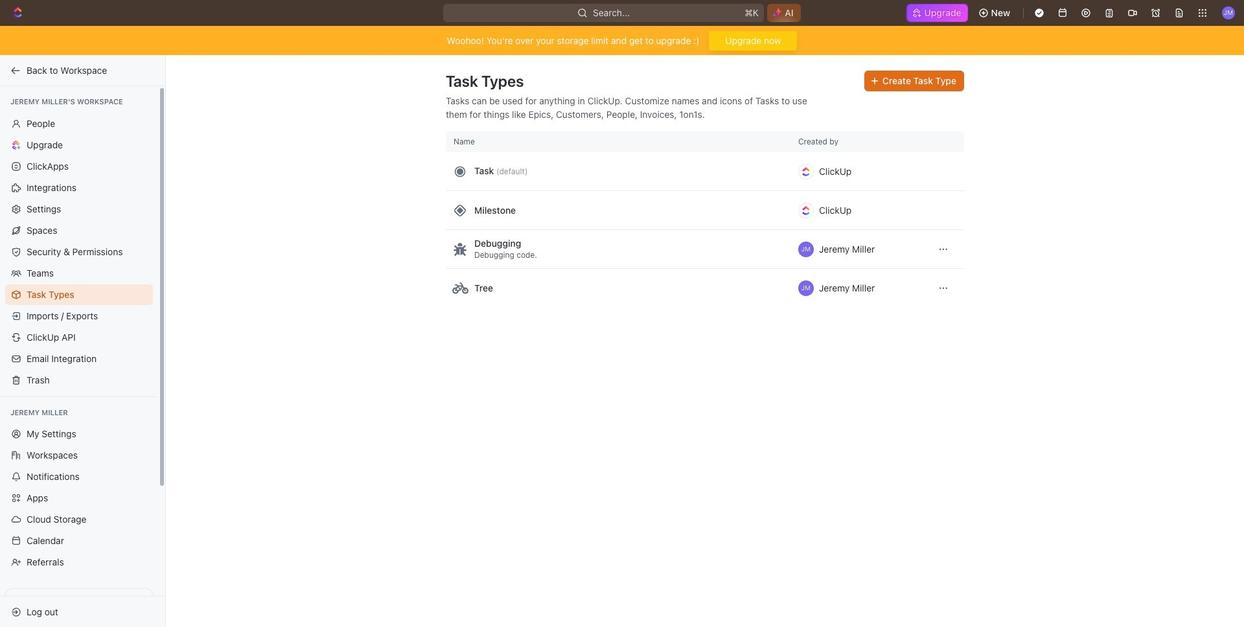 Task type: describe. For each thing, give the bounding box(es) containing it.
bug image
[[454, 243, 467, 256]]



Task type: locate. For each thing, give the bounding box(es) containing it.
bicycle image
[[452, 282, 468, 295]]



Task type: vqa. For each thing, say whether or not it's contained in the screenshot.
bicycle icon
yes



